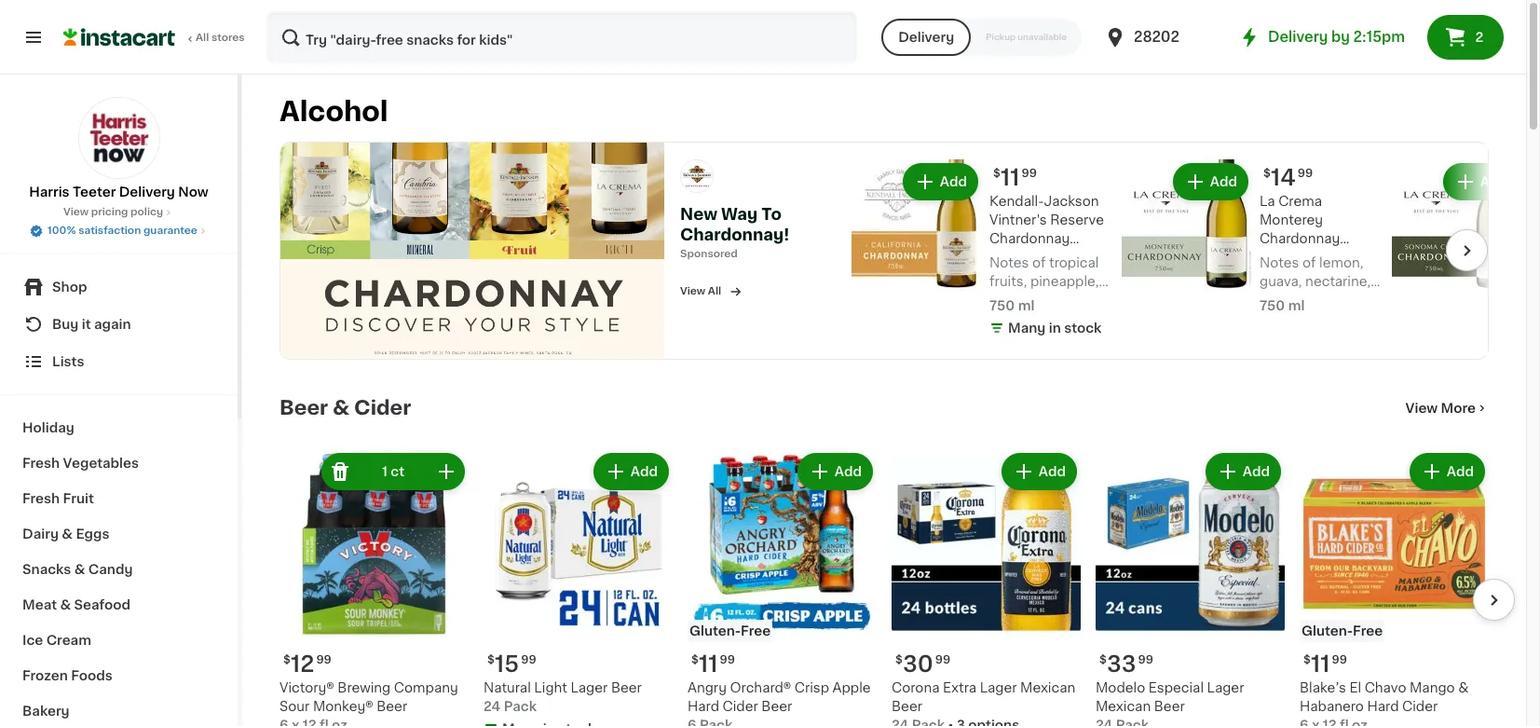 Task type: vqa. For each thing, say whether or not it's contained in the screenshot.
rightmost customer
no



Task type: locate. For each thing, give the bounding box(es) containing it.
$ inside $ 14 99
[[1264, 168, 1271, 179]]

california down monterey
[[1260, 251, 1323, 264]]

buy it again
[[52, 318, 131, 331]]

1 horizontal spatial $ 11 99
[[994, 167, 1037, 189]]

1 horizontal spatial gluten-
[[1302, 624, 1354, 637]]

harris teeter delivery now logo image
[[78, 97, 160, 179]]

1 750 from the left
[[990, 300, 1015, 313]]

$ 11 99 up the blake's
[[1304, 653, 1348, 675]]

0 horizontal spatial chardonnay
[[990, 232, 1070, 246]]

1 hard from the left
[[688, 700, 720, 713]]

free up el
[[1354, 624, 1383, 637]]

2 ml from the left
[[1289, 300, 1305, 313]]

lager right especial at the right of page
[[1208, 681, 1245, 694]]

gluten-free up el
[[1302, 624, 1383, 637]]

1 horizontal spatial 11
[[1001, 167, 1020, 189]]

2 vertical spatial view
[[1406, 402, 1439, 415]]

11 for kendall-
[[1001, 167, 1020, 189]]

3 product group from the left
[[688, 449, 877, 726]]

0 vertical spatial mexican
[[1021, 681, 1076, 694]]

$ up la
[[1264, 168, 1271, 179]]

99 for kendall-jackson vintner's reserve chardonnay california white wine
[[1022, 168, 1037, 179]]

1 horizontal spatial mexican
[[1096, 700, 1151, 713]]

all stores
[[196, 33, 245, 43]]

wine inside the kendall-jackson vintner's reserve chardonnay california white wine
[[990, 270, 1023, 283]]

1 gluten-free from the left
[[690, 624, 771, 637]]

1 vertical spatial view
[[680, 287, 706, 297]]

99 right 33
[[1139, 654, 1154, 665]]

0 horizontal spatial free
[[741, 624, 771, 637]]

vintner's
[[990, 214, 1047, 227]]

2 white from the left
[[1326, 251, 1364, 264]]

$ 33 99
[[1100, 653, 1154, 675]]

0 horizontal spatial gluten-
[[690, 624, 741, 637]]

0 horizontal spatial all
[[196, 33, 209, 43]]

1 750 ml from the left
[[990, 300, 1035, 313]]

2 horizontal spatial $ 11 99
[[1304, 653, 1348, 675]]

2 gluten-free from the left
[[1302, 624, 1383, 637]]

view for view pricing policy
[[63, 207, 89, 217]]

fresh up dairy
[[22, 492, 60, 505]]

11 up the blake's
[[1311, 653, 1331, 675]]

750 down la crema monterey chardonnay california white wine
[[1260, 300, 1286, 313]]

add button
[[905, 165, 977, 199], [1175, 165, 1247, 199], [1446, 165, 1518, 199], [595, 455, 667, 488], [800, 455, 872, 488], [1004, 455, 1076, 488], [1208, 455, 1280, 488], [1412, 455, 1484, 488]]

1 vertical spatial fresh
[[22, 492, 60, 505]]

view up 100%
[[63, 207, 89, 217]]

victory® brewing company sour monkey® beer
[[280, 681, 458, 713]]

1 white from the left
[[1056, 251, 1094, 264]]

2 horizontal spatial view
[[1406, 402, 1439, 415]]

cider down mango
[[1403, 700, 1439, 713]]

mexican down the modelo
[[1096, 700, 1151, 713]]

2 button
[[1428, 15, 1505, 60]]

& left eggs
[[62, 528, 73, 541]]

1 ct
[[382, 465, 405, 478]]

1 product group from the left
[[280, 449, 469, 726]]

product group containing 30
[[892, 449, 1081, 726]]

3 lager from the left
[[1208, 681, 1245, 694]]

750 for 14
[[1260, 300, 1286, 313]]

frozen foods link
[[11, 658, 227, 694]]

beer
[[280, 398, 328, 417], [611, 681, 642, 694], [377, 700, 408, 713], [762, 700, 793, 713], [892, 700, 923, 713], [1155, 700, 1185, 713]]

1 horizontal spatial ml
[[1289, 300, 1305, 313]]

0 horizontal spatial delivery
[[119, 186, 175, 199]]

1 horizontal spatial wine
[[1260, 270, 1293, 283]]

2 750 ml from the left
[[1260, 300, 1305, 313]]

instacart logo image
[[63, 26, 175, 48]]

gluten-free for blake's
[[1302, 624, 1383, 637]]

hard down chavo
[[1368, 700, 1400, 713]]

2 chardonnay from the left
[[1260, 232, 1341, 246]]

all down the nsored on the top left
[[708, 287, 722, 297]]

nsored
[[701, 249, 738, 259]]

all
[[196, 33, 209, 43], [708, 287, 722, 297]]

& left candy
[[74, 563, 85, 576]]

30
[[903, 653, 934, 675]]

1 horizontal spatial gluten-free
[[1302, 624, 1383, 637]]

ml down la crema monterey chardonnay california white wine
[[1289, 300, 1305, 313]]

$ up angry
[[692, 654, 699, 665]]

0 horizontal spatial view
[[63, 207, 89, 217]]

99 for modelo especial lager mexican beer
[[1139, 654, 1154, 665]]

$ up corona
[[896, 654, 903, 665]]

33
[[1107, 653, 1137, 675]]

& for dairy
[[62, 528, 73, 541]]

750
[[990, 300, 1015, 313], [1260, 300, 1286, 313]]

buy it again link
[[11, 306, 227, 343]]

holiday link
[[11, 410, 227, 446]]

crema
[[1279, 195, 1323, 208]]

99 for corona extra lager mexican beer
[[936, 654, 951, 665]]

lager
[[571, 681, 608, 694], [980, 681, 1017, 694], [1208, 681, 1245, 694]]

all inside all stores link
[[196, 33, 209, 43]]

lists link
[[11, 343, 227, 380]]

crisp
[[795, 681, 830, 694]]

11 for angry
[[699, 653, 718, 675]]

service type group
[[882, 19, 1082, 56]]

jackson
[[1045, 195, 1099, 208]]

view more
[[1406, 402, 1477, 415]]

product group
[[280, 449, 469, 726], [484, 449, 673, 726], [688, 449, 877, 726], [892, 449, 1081, 726], [1096, 449, 1285, 726], [1300, 449, 1490, 726]]

free
[[741, 624, 771, 637], [1354, 624, 1383, 637]]

delivery inside 'link'
[[1269, 30, 1329, 44]]

vegetables
[[63, 457, 139, 470]]

99 right 30 on the right
[[936, 654, 951, 665]]

increment quantity of victory® brewing company sour monkey® beer image
[[435, 460, 458, 483]]

lists
[[52, 355, 84, 368]]

cider inside 'blake's el chavo mango & habanero hard cider'
[[1403, 700, 1439, 713]]

monkey®
[[313, 700, 373, 713]]

1 chardonnay from the left
[[990, 232, 1070, 246]]

$ inside $ 15 99
[[488, 654, 495, 665]]

$ inside $ 30 99
[[896, 654, 903, 665]]

alcohol
[[280, 98, 388, 125]]

1 wine from the left
[[990, 270, 1023, 283]]

99 for victory® brewing company sour monkey® beer
[[316, 654, 332, 665]]

1 ml from the left
[[1019, 300, 1035, 313]]

cider down orchard®
[[723, 700, 759, 713]]

& right the meat at left
[[60, 598, 71, 612]]

wine up many
[[990, 270, 1023, 283]]

again
[[94, 318, 131, 331]]

0 vertical spatial fresh
[[22, 457, 60, 470]]

2 horizontal spatial cider
[[1403, 700, 1439, 713]]

0 horizontal spatial gluten-free
[[690, 624, 771, 637]]

lager for 30
[[980, 681, 1017, 694]]

$ up victory®
[[283, 654, 291, 665]]

$ 11 99 up kendall-
[[994, 167, 1037, 189]]

satisfaction
[[78, 226, 141, 236]]

& inside "link"
[[60, 598, 71, 612]]

1 horizontal spatial cider
[[723, 700, 759, 713]]

1 lager from the left
[[571, 681, 608, 694]]

1 vertical spatial all
[[708, 287, 722, 297]]

ml
[[1019, 300, 1035, 313], [1289, 300, 1305, 313]]

mexican inside the corona extra lager mexican beer
[[1021, 681, 1076, 694]]

$ inside $ 12 99
[[283, 654, 291, 665]]

0 horizontal spatial hard
[[688, 700, 720, 713]]

$ 11 99 for angry
[[692, 653, 735, 675]]

fresh inside fresh vegetables link
[[22, 457, 60, 470]]

4 product group from the left
[[892, 449, 1081, 726]]

1 horizontal spatial chardonnay
[[1260, 232, 1341, 246]]

view for view more
[[1406, 402, 1439, 415]]

chardonnay down vintner's
[[990, 232, 1070, 246]]

0 vertical spatial all
[[196, 33, 209, 43]]

delivery inside button
[[899, 31, 955, 44]]

750 ml up many
[[990, 300, 1035, 313]]

1 gluten- from the left
[[690, 624, 741, 637]]

by
[[1332, 30, 1351, 44]]

cider inside angry orchard® crisp apple hard cider beer
[[723, 700, 759, 713]]

2 hard from the left
[[1368, 700, 1400, 713]]

shop
[[52, 281, 87, 294]]

lager inside modelo especial lager mexican beer
[[1208, 681, 1245, 694]]

99 right 14
[[1298, 168, 1314, 179]]

0 horizontal spatial ml
[[1019, 300, 1035, 313]]

28202 button
[[1105, 11, 1217, 63]]

ct
[[391, 465, 405, 478]]

11 up kendall-
[[1001, 167, 1020, 189]]

mexican for 30
[[1021, 681, 1076, 694]]

hard down angry
[[688, 700, 720, 713]]

1 fresh from the top
[[22, 457, 60, 470]]

meat
[[22, 598, 57, 612]]

5 product group from the left
[[1096, 449, 1285, 726]]

$ inside "$ 33 99"
[[1100, 654, 1107, 665]]

0 vertical spatial view
[[63, 207, 89, 217]]

& for meat
[[60, 598, 71, 612]]

99 inside $ 15 99
[[521, 654, 537, 665]]

chavo
[[1365, 681, 1407, 694]]

0 horizontal spatial cider
[[354, 398, 411, 417]]

1
[[382, 465, 388, 478]]

1 horizontal spatial 750 ml
[[1260, 300, 1305, 313]]

2 fresh from the top
[[22, 492, 60, 505]]

mexican left the modelo
[[1021, 681, 1076, 694]]

fresh for fresh fruit
[[22, 492, 60, 505]]

$ 11 99 up angry
[[692, 653, 735, 675]]

company
[[394, 681, 458, 694]]

$ up kendall-
[[994, 168, 1001, 179]]

fresh vegetables
[[22, 457, 139, 470]]

cider
[[354, 398, 411, 417], [723, 700, 759, 713], [1403, 700, 1439, 713]]

1 horizontal spatial delivery
[[899, 31, 955, 44]]

1 horizontal spatial 750
[[1260, 300, 1286, 313]]

0 horizontal spatial lager
[[571, 681, 608, 694]]

&
[[333, 398, 350, 417], [62, 528, 73, 541], [74, 563, 85, 576], [60, 598, 71, 612], [1459, 681, 1470, 694]]

0 horizontal spatial mexican
[[1021, 681, 1076, 694]]

shop link
[[11, 268, 227, 306]]

1 horizontal spatial white
[[1326, 251, 1364, 264]]

beer & cider link
[[280, 397, 411, 419]]

2 gluten- from the left
[[1302, 624, 1354, 637]]

lager inside natural light lager beer 24 pack
[[571, 681, 608, 694]]

2 free from the left
[[1354, 624, 1383, 637]]

28202
[[1134, 30, 1180, 44]]

blake's el chavo mango & habanero hard cider
[[1300, 681, 1470, 713]]

mexican inside modelo especial lager mexican beer
[[1096, 700, 1151, 713]]

free up orchard®
[[741, 624, 771, 637]]

$ 11 99 for kendall-
[[994, 167, 1037, 189]]

product group containing 15
[[484, 449, 673, 726]]

hard inside angry orchard® crisp apple hard cider beer
[[688, 700, 720, 713]]

$ up natural
[[488, 654, 495, 665]]

1 horizontal spatial lager
[[980, 681, 1017, 694]]

0 horizontal spatial 11
[[699, 653, 718, 675]]

0 horizontal spatial $ 11 99
[[692, 653, 735, 675]]

1 california from the left
[[990, 251, 1052, 264]]

view left more
[[1406, 402, 1439, 415]]

fresh down holiday
[[22, 457, 60, 470]]

jfw chardonnay image
[[680, 160, 714, 193]]

2 horizontal spatial delivery
[[1269, 30, 1329, 44]]

$ 11 99
[[994, 167, 1037, 189], [692, 653, 735, 675], [1304, 653, 1348, 675]]

0 horizontal spatial 750
[[990, 300, 1015, 313]]

1 horizontal spatial view
[[680, 287, 706, 297]]

99 up angry
[[720, 654, 735, 665]]

white inside la crema monterey chardonnay california white wine
[[1326, 251, 1364, 264]]

california inside la crema monterey chardonnay california white wine
[[1260, 251, 1323, 264]]

snacks
[[22, 563, 71, 576]]

99 for angry orchard® crisp apple hard cider beer
[[720, 654, 735, 665]]

stock
[[1065, 322, 1102, 335]]

& right mango
[[1459, 681, 1470, 694]]

meat & seafood
[[22, 598, 131, 612]]

0 horizontal spatial wine
[[990, 270, 1023, 283]]

Search field
[[268, 13, 856, 62]]

99 inside $ 14 99
[[1298, 168, 1314, 179]]

24
[[484, 700, 501, 713]]

2 california from the left
[[1260, 251, 1323, 264]]

white
[[1056, 251, 1094, 264], [1326, 251, 1364, 264]]

99 up kendall-
[[1022, 168, 1037, 179]]

dairy & eggs
[[22, 528, 109, 541]]

natural
[[484, 681, 531, 694]]

750 for 11
[[990, 300, 1015, 313]]

0 horizontal spatial 750 ml
[[990, 300, 1035, 313]]

1 horizontal spatial free
[[1354, 624, 1383, 637]]

1 horizontal spatial hard
[[1368, 700, 1400, 713]]

1 free from the left
[[741, 624, 771, 637]]

12
[[291, 653, 314, 675]]

all left stores
[[196, 33, 209, 43]]

15
[[495, 653, 519, 675]]

99 right 15
[[521, 654, 537, 665]]

2 horizontal spatial lager
[[1208, 681, 1245, 694]]

750 up many
[[990, 300, 1015, 313]]

99 inside $ 30 99
[[936, 654, 951, 665]]

2 wine from the left
[[1260, 270, 1293, 283]]

in
[[1049, 322, 1062, 335]]

gluten- for blake's
[[1302, 624, 1354, 637]]

california down vintner's
[[990, 251, 1052, 264]]

wine down monterey
[[1260, 270, 1293, 283]]

11 up angry
[[699, 653, 718, 675]]

holiday
[[22, 421, 74, 434]]

especial
[[1149, 681, 1204, 694]]

0 horizontal spatial california
[[990, 251, 1052, 264]]

view
[[63, 207, 89, 217], [680, 287, 706, 297], [1406, 402, 1439, 415]]

0 horizontal spatial white
[[1056, 251, 1094, 264]]

white inside the kendall-jackson vintner's reserve chardonnay california white wine
[[1056, 251, 1094, 264]]

1 vertical spatial mexican
[[1096, 700, 1151, 713]]

pricing
[[91, 207, 128, 217]]

light
[[534, 681, 568, 694]]

lager inside the corona extra lager mexican beer
[[980, 681, 1017, 694]]

gluten- up angry
[[690, 624, 741, 637]]

ml up many
[[1019, 300, 1035, 313]]

fresh inside fresh fruit link
[[22, 492, 60, 505]]

cider up 1 on the bottom left
[[354, 398, 411, 417]]

chardonnay inside the kendall-jackson vintner's reserve chardonnay california white wine
[[990, 232, 1070, 246]]

fresh for fresh vegetables
[[22, 457, 60, 470]]

angry orchard® crisp apple hard cider beer
[[688, 681, 871, 713]]

2 product group from the left
[[484, 449, 673, 726]]

lager for 33
[[1208, 681, 1245, 694]]

blake's
[[1300, 681, 1347, 694]]

mexican for 33
[[1096, 700, 1151, 713]]

None search field
[[267, 11, 858, 63]]

chardonnay down monterey
[[1260, 232, 1341, 246]]

lager right light
[[571, 681, 608, 694]]

2 750 from the left
[[1260, 300, 1286, 313]]

2 horizontal spatial 11
[[1311, 653, 1331, 675]]

gluten-free up angry
[[690, 624, 771, 637]]

lager right extra
[[980, 681, 1017, 694]]

99 inside $ 12 99
[[316, 654, 332, 665]]

$ up the blake's
[[1304, 654, 1311, 665]]

1 horizontal spatial california
[[1260, 251, 1323, 264]]

many
[[1009, 322, 1046, 335]]

gluten- up the blake's
[[1302, 624, 1354, 637]]

99 right 12
[[316, 654, 332, 665]]

99 up the blake's
[[1332, 654, 1348, 665]]

99 inside "$ 33 99"
[[1139, 654, 1154, 665]]

natural light lager beer 24 pack
[[484, 681, 642, 713]]

& up remove victory® brewing company sour monkey® beer image
[[333, 398, 350, 417]]

2 lager from the left
[[980, 681, 1017, 694]]

100%
[[48, 226, 76, 236]]

victory®
[[280, 681, 334, 694]]

view down spo
[[680, 287, 706, 297]]

$ up the modelo
[[1100, 654, 1107, 665]]

fresh vegetables link
[[11, 446, 227, 481]]

chardonnay
[[990, 232, 1070, 246], [1260, 232, 1341, 246]]

750 ml down la crema monterey chardonnay california white wine
[[1260, 300, 1305, 313]]



Task type: describe. For each thing, give the bounding box(es) containing it.
ice cream link
[[11, 623, 227, 658]]

extra
[[943, 681, 977, 694]]

6 product group from the left
[[1300, 449, 1490, 726]]

fresh fruit link
[[11, 481, 227, 516]]

product group containing 12
[[280, 449, 469, 726]]

angry
[[688, 681, 727, 694]]

2
[[1476, 31, 1484, 44]]

$ for victory® brewing company sour monkey® beer
[[283, 654, 291, 665]]

free for el
[[1354, 624, 1383, 637]]

gluten- for angry
[[690, 624, 741, 637]]

apple
[[833, 681, 871, 694]]

chardonnay image
[[281, 143, 665, 359]]

$ for kendall-jackson vintner's reserve chardonnay california white wine
[[994, 168, 1001, 179]]

el
[[1350, 681, 1362, 694]]

sour
[[280, 700, 310, 713]]

brewing
[[338, 681, 391, 694]]

beer & cider
[[280, 398, 411, 417]]

free for orchard®
[[741, 624, 771, 637]]

view more link
[[1406, 399, 1490, 417]]

harris teeter delivery now
[[29, 186, 209, 199]]

delivery for delivery
[[899, 31, 955, 44]]

many in stock
[[1009, 322, 1102, 335]]

& for beer
[[333, 398, 350, 417]]

it
[[82, 318, 91, 331]]

view pricing policy
[[63, 207, 163, 217]]

fruit
[[63, 492, 94, 505]]

view all
[[680, 287, 722, 297]]

policy
[[131, 207, 163, 217]]

ml for 11
[[1019, 300, 1035, 313]]

kendall-
[[990, 195, 1045, 208]]

1 horizontal spatial all
[[708, 287, 722, 297]]

750 ml for 14
[[1260, 300, 1305, 313]]

frozen
[[22, 669, 68, 682]]

meat & seafood link
[[11, 587, 227, 623]]

snacks & candy link
[[11, 552, 227, 587]]

cream
[[46, 634, 91, 647]]

corona extra lager mexican beer
[[892, 681, 1076, 713]]

teeter
[[73, 186, 116, 199]]

frozen foods
[[22, 669, 113, 682]]

new way to chardonnay! spo nsored
[[680, 207, 790, 259]]

11 for blake's
[[1311, 653, 1331, 675]]

750 ml for 11
[[990, 300, 1035, 313]]

to
[[762, 207, 782, 222]]

now
[[178, 186, 209, 199]]

kendall-jackson vintner's reserve chardonnay california white wine
[[990, 195, 1105, 283]]

bakery
[[22, 705, 70, 718]]

beer inside victory® brewing company sour monkey® beer
[[377, 700, 408, 713]]

view pricing policy link
[[63, 205, 174, 220]]

snacks & candy
[[22, 563, 133, 576]]

$ for angry orchard® crisp apple hard cider beer
[[692, 654, 699, 665]]

$ 15 99
[[488, 653, 537, 675]]

$ 11 99 for blake's
[[1304, 653, 1348, 675]]

delivery by 2:15pm
[[1269, 30, 1406, 44]]

dairy & eggs link
[[11, 516, 227, 552]]

new
[[680, 207, 718, 222]]

view for view all
[[680, 287, 706, 297]]

$ for corona extra lager mexican beer
[[896, 654, 903, 665]]

seafood
[[74, 598, 131, 612]]

gluten-free for angry
[[690, 624, 771, 637]]

beer inside modelo especial lager mexican beer
[[1155, 700, 1185, 713]]

eggs
[[76, 528, 109, 541]]

modelo
[[1096, 681, 1146, 694]]

dairy
[[22, 528, 59, 541]]

way
[[721, 207, 758, 222]]

chardonnay inside la crema monterey chardonnay california white wine
[[1260, 232, 1341, 246]]

99 for blake's el chavo mango & habanero hard cider
[[1332, 654, 1348, 665]]

corona
[[892, 681, 940, 694]]

pack
[[504, 700, 537, 713]]

item carousel region
[[254, 442, 1516, 726]]

fresh fruit
[[22, 492, 94, 505]]

$ for modelo especial lager mexican beer
[[1100, 654, 1107, 665]]

california inside the kendall-jackson vintner's reserve chardonnay california white wine
[[990, 251, 1052, 264]]

chardonnay!
[[680, 228, 790, 243]]

beer inside the corona extra lager mexican beer
[[892, 700, 923, 713]]

reserve
[[1051, 214, 1105, 227]]

add button inside "link"
[[1446, 165, 1518, 199]]

bakery link
[[11, 694, 227, 726]]

add inside add "link"
[[1481, 176, 1508, 189]]

$ for la crema monterey chardonnay california white wine
[[1264, 168, 1271, 179]]

$ for blake's el chavo mango & habanero hard cider
[[1304, 654, 1311, 665]]

candy
[[88, 563, 133, 576]]

$ for natural light lager beer
[[488, 654, 495, 665]]

mango
[[1410, 681, 1456, 694]]

& inside 'blake's el chavo mango & habanero hard cider'
[[1459, 681, 1470, 694]]

ml for 14
[[1289, 300, 1305, 313]]

monterey
[[1260, 214, 1324, 227]]

100% satisfaction guarantee button
[[29, 220, 209, 239]]

14
[[1271, 167, 1296, 189]]

ice
[[22, 634, 43, 647]]

buy
[[52, 318, 79, 331]]

spo
[[680, 249, 701, 259]]

ice cream
[[22, 634, 91, 647]]

& for snacks
[[74, 563, 85, 576]]

delivery by 2:15pm link
[[1239, 26, 1406, 48]]

foods
[[71, 669, 113, 682]]

beer inside angry orchard® crisp apple hard cider beer
[[762, 700, 793, 713]]

hard inside 'blake's el chavo mango & habanero hard cider'
[[1368, 700, 1400, 713]]

$ 30 99
[[896, 653, 951, 675]]

99 for natural light lager beer
[[521, 654, 537, 665]]

99 for la crema monterey chardonnay california white wine
[[1298, 168, 1314, 179]]

guarantee
[[143, 226, 198, 236]]

beer inside natural light lager beer 24 pack
[[611, 681, 642, 694]]

la crema monterey chardonnay california white wine
[[1260, 195, 1364, 283]]

harris teeter delivery now link
[[29, 97, 209, 201]]

add link
[[1393, 160, 1541, 342]]

modelo especial lager mexican beer
[[1096, 681, 1245, 713]]

harris
[[29, 186, 70, 199]]

orchard®
[[730, 681, 792, 694]]

wine inside la crema monterey chardonnay california white wine
[[1260, 270, 1293, 283]]

remove victory® brewing company sour monkey® beer image
[[329, 460, 351, 483]]

100% satisfaction guarantee
[[48, 226, 198, 236]]

product group containing 33
[[1096, 449, 1285, 726]]

delivery for delivery by 2:15pm
[[1269, 30, 1329, 44]]



